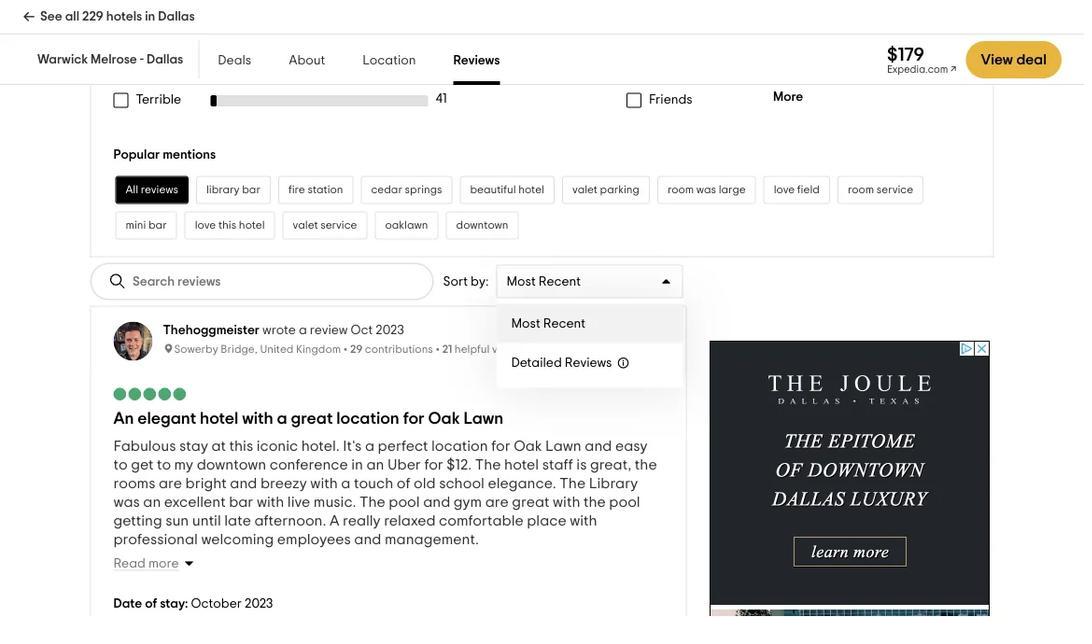 Task type: describe. For each thing, give the bounding box(es) containing it.
thehoggmeister link
[[163, 324, 260, 337]]

was inside fabulous stay at this iconic hotel. it's a perfect location for oak lawn and easy to get to my downtown conference in an uber for $12. the hotel staff is great, the rooms are bright and breezy with a touch of old school elegance. the library was an excellent bar with live music. the pool and gym are great with the pool getting sun until late afternoon. a really relaxed comfortable place with professional welcoming employees and management.
[[114, 495, 140, 510]]

0 horizontal spatial reviews
[[454, 54, 500, 67]]

breezy
[[261, 476, 307, 491]]

service for room service
[[877, 185, 914, 196]]

oak inside fabulous stay at this iconic hotel. it's a perfect location for oak lawn and easy to get to my downtown conference in an uber for $12. the hotel staff is great, the rooms are bright and breezy with a touch of old school elegance. the library was an excellent bar with live music. the pool and gym are great with the pool getting sun until late afternoon. a really relaxed comfortable place with professional welcoming employees and management.
[[514, 439, 542, 454]]

1 pool from the left
[[389, 495, 420, 510]]

hotel inside fabulous stay at this iconic hotel. it's a perfect location for oak lawn and easy to get to my downtown conference in an uber for $12. the hotel staff is great, the rooms are bright and breezy with a touch of old school elegance. the library was an excellent bar with live music. the pool and gym are great with the pool getting sun until late afternoon. a really relaxed comfortable place with professional welcoming employees and management.
[[505, 458, 539, 473]]

comfortable
[[439, 514, 524, 529]]

getting
[[114, 514, 162, 529]]

$179
[[888, 45, 925, 64]]

uber
[[388, 458, 421, 473]]

date of stay: october 2023
[[114, 598, 273, 611]]

sort by:
[[443, 275, 489, 288]]

2 pool from the left
[[610, 495, 641, 510]]

service for valet service
[[321, 220, 357, 231]]

place
[[527, 514, 567, 529]]

library
[[589, 476, 638, 491]]

about
[[289, 54, 325, 67]]

at
[[212, 439, 226, 454]]

1 vertical spatial most recent
[[511, 317, 586, 330]]

an elegant hotel with a great location for oak lawn link
[[114, 411, 504, 428]]

conference
[[270, 458, 348, 473]]

love field
[[774, 185, 820, 196]]

until
[[192, 514, 221, 529]]

by:
[[471, 275, 489, 288]]

love for love field
[[774, 185, 795, 196]]

poor
[[136, 68, 164, 81]]

my
[[174, 458, 194, 473]]

and up great,
[[585, 439, 612, 454]]

late
[[224, 514, 251, 529]]

and down really
[[354, 532, 382, 547]]

21
[[443, 344, 452, 355]]

was inside button
[[697, 185, 717, 196]]

library
[[206, 185, 240, 196]]

mentions
[[163, 148, 216, 161]]

great,
[[590, 458, 632, 473]]

valet parking button
[[562, 176, 650, 204]]

oaklawn button
[[375, 212, 439, 240]]

votes
[[492, 344, 520, 355]]

1 vertical spatial recent
[[544, 317, 586, 330]]

helpful
[[455, 344, 490, 355]]

welcoming
[[201, 532, 274, 547]]

with up iconic
[[242, 411, 274, 428]]

terrible
[[136, 93, 181, 106]]

mini bar button
[[115, 212, 177, 240]]

thehoggmeister
[[163, 324, 260, 337]]

detailed reviews
[[511, 357, 612, 370]]

location
[[363, 54, 416, 67]]

advertisement region
[[710, 341, 990, 618]]

hotels
[[106, 10, 142, 23]]

very
[[136, 19, 163, 32]]

friends
[[649, 93, 693, 106]]

expedia.com
[[888, 64, 949, 74]]

valet for valet service
[[293, 220, 318, 231]]

hotel.
[[302, 439, 340, 454]]

an elegant hotel with a great location for oak lawn
[[114, 411, 504, 428]]

music.
[[314, 495, 356, 510]]

0 vertical spatial most
[[507, 275, 536, 288]]

hotel up at
[[200, 411, 239, 428]]

with down breezy
[[257, 495, 284, 510]]

of inside fabulous stay at this iconic hotel. it's a perfect location for oak lawn and easy to get to my downtown conference in an uber for $12. the hotel staff is great, the rooms are bright and breezy with a touch of old school elegance. the library was an excellent bar with live music. the pool and gym are great with the pool getting sun until late afternoon. a really relaxed comfortable place with professional welcoming employees and management.
[[397, 476, 411, 491]]

0 horizontal spatial the
[[360, 495, 386, 510]]

station
[[308, 185, 343, 196]]

cedar springs button
[[361, 176, 453, 204]]

detailed
[[511, 357, 562, 370]]

downtown inside fabulous stay at this iconic hotel. it's a perfect location for oak lawn and easy to get to my downtown conference in an uber for $12. the hotel staff is great, the rooms are bright and breezy with a touch of old school elegance. the library was an excellent bar with live music. the pool and gym are great with the pool getting sun until late afternoon. a really relaxed comfortable place with professional welcoming employees and management.
[[197, 458, 267, 473]]

more
[[149, 558, 179, 571]]

read
[[114, 558, 146, 571]]

sort
[[443, 275, 468, 288]]

a
[[330, 514, 340, 529]]

beautiful
[[470, 185, 516, 196]]

0 vertical spatial the
[[475, 458, 501, 473]]

all reviews button
[[115, 176, 189, 204]]

it's
[[343, 439, 362, 454]]

1 vertical spatial are
[[486, 495, 509, 510]]

deal
[[1017, 52, 1047, 67]]

management.
[[385, 532, 479, 547]]

thehoggmeister wrote a review oct 2023
[[163, 324, 404, 337]]

oct
[[351, 324, 373, 337]]

easy
[[616, 439, 648, 454]]

get
[[131, 458, 154, 473]]

1 vertical spatial the
[[560, 476, 586, 491]]

fire station
[[289, 185, 343, 196]]

search image
[[108, 273, 127, 291]]

bar for library bar
[[242, 185, 261, 196]]

perfect
[[378, 439, 428, 454]]

29
[[350, 344, 363, 355]]

in inside 'link'
[[145, 10, 155, 23]]

0 vertical spatial most recent
[[507, 275, 581, 288]]

29 contributions 21 helpful votes
[[350, 344, 520, 355]]

room for room service
[[848, 185, 875, 196]]

valet service
[[293, 220, 357, 231]]

oaklawn
[[385, 220, 428, 231]]

bar inside fabulous stay at this iconic hotel. it's a perfect location for oak lawn and easy to get to my downtown conference in an uber for $12. the hotel staff is great, the rooms are bright and breezy with a touch of old school elegance. the library was an excellent bar with live music. the pool and gym are great with the pool getting sun until late afternoon. a really relaxed comfortable place with professional welcoming employees and management.
[[229, 495, 254, 510]]

2 vertical spatial for
[[425, 458, 444, 473]]

0 horizontal spatial are
[[159, 476, 182, 491]]

0 horizontal spatial 2023
[[245, 598, 273, 611]]

this inside fabulous stay at this iconic hotel. it's a perfect location for oak lawn and easy to get to my downtown conference in an uber for $12. the hotel staff is great, the rooms are bright and breezy with a touch of old school elegance. the library was an excellent bar with live music. the pool and gym are great with the pool getting sun until late afternoon. a really relaxed comfortable place with professional welcoming employees and management.
[[229, 439, 253, 454]]

lawn inside fabulous stay at this iconic hotel. it's a perfect location for oak lawn and easy to get to my downtown conference in an uber for $12. the hotel staff is great, the rooms are bright and breezy with a touch of old school elegance. the library was an excellent bar with live music. the pool and gym are great with the pool getting sun until late afternoon. a really relaxed comfortable place with professional welcoming employees and management.
[[546, 439, 582, 454]]

live
[[288, 495, 310, 510]]

229
[[82, 10, 104, 23]]

a up iconic
[[277, 411, 288, 428]]

mini
[[126, 220, 146, 231]]

a right wrote
[[299, 324, 307, 337]]

stay
[[179, 439, 208, 454]]

-
[[140, 53, 144, 66]]

good
[[166, 19, 200, 32]]

fire
[[289, 185, 305, 196]]

springs
[[405, 185, 442, 196]]

room was large
[[668, 185, 746, 196]]

popular mentions
[[114, 148, 216, 161]]

parking
[[600, 185, 640, 196]]

fabulous stay at this iconic hotel. it's a perfect location for oak lawn and easy to get to my downtown conference in an uber for $12. the hotel staff is great, the rooms are bright and breezy with a touch of old school elegance. the library was an excellent bar with live music. the pool and gym are great with the pool getting sun until late afternoon. a really relaxed comfortable place with professional welcoming employees and management.
[[114, 439, 657, 547]]



Task type: locate. For each thing, give the bounding box(es) containing it.
0 vertical spatial service
[[877, 185, 914, 196]]

reviews right location
[[454, 54, 500, 67]]

2023 right october
[[245, 598, 273, 611]]

reviews
[[141, 185, 178, 196]]

and right bright
[[230, 476, 257, 491]]

hotel right beautiful
[[519, 185, 545, 196]]

lawn up staff
[[546, 439, 582, 454]]

read more
[[114, 558, 179, 571]]

fabulous
[[114, 439, 176, 454]]

0 horizontal spatial oak
[[428, 411, 460, 428]]

2023
[[376, 324, 404, 337], [245, 598, 273, 611]]

downtown inside button
[[457, 220, 509, 231]]

of down uber
[[397, 476, 411, 491]]

this
[[219, 220, 237, 231], [229, 439, 253, 454]]

hotel down library bar button
[[239, 220, 265, 231]]

1 horizontal spatial room
[[848, 185, 875, 196]]

0 vertical spatial this
[[219, 220, 237, 231]]

valet inside button
[[293, 220, 318, 231]]

employees
[[277, 532, 351, 547]]

with up music.
[[311, 476, 338, 491]]

lawn up $12.
[[464, 411, 504, 428]]

1 horizontal spatial to
[[157, 458, 171, 473]]

dallas up average
[[158, 10, 195, 23]]

to left the get
[[114, 458, 128, 473]]

great up the hotel.
[[291, 411, 333, 428]]

old
[[414, 476, 436, 491]]

0 horizontal spatial the
[[584, 495, 606, 510]]

1 vertical spatial an
[[143, 495, 161, 510]]

valet for valet parking
[[573, 185, 598, 196]]

0 horizontal spatial in
[[145, 10, 155, 23]]

the down easy on the bottom right
[[635, 458, 657, 473]]

1 horizontal spatial reviews
[[565, 357, 612, 370]]

location up $12.
[[432, 439, 488, 454]]

deals
[[218, 54, 252, 67]]

bar
[[242, 185, 261, 196], [149, 220, 167, 231], [229, 495, 254, 510]]

of left the stay:
[[145, 598, 157, 611]]

2 room from the left
[[848, 185, 875, 196]]

all
[[126, 185, 138, 196]]

lawn
[[464, 411, 504, 428], [546, 439, 582, 454]]

elegant
[[138, 411, 196, 428]]

most up the votes
[[511, 317, 541, 330]]

to left my
[[157, 458, 171, 473]]

review
[[310, 324, 348, 337]]

library bar button
[[196, 176, 271, 204]]

2 vertical spatial the
[[360, 495, 386, 510]]

love inside button
[[195, 220, 216, 231]]

the down library
[[584, 495, 606, 510]]

for up perfect
[[403, 411, 425, 428]]

1 vertical spatial of
[[145, 598, 157, 611]]

1 vertical spatial location
[[432, 439, 488, 454]]

pool
[[389, 495, 420, 510], [610, 495, 641, 510]]

1 horizontal spatial the
[[475, 458, 501, 473]]

in down it's
[[352, 458, 363, 473]]

1 horizontal spatial are
[[486, 495, 509, 510]]

gym
[[454, 495, 482, 510]]

field
[[798, 185, 820, 196]]

cedar springs
[[371, 185, 442, 196]]

1 to from the left
[[114, 458, 128, 473]]

this down library
[[219, 220, 237, 231]]

an
[[367, 458, 385, 473], [143, 495, 161, 510]]

0 horizontal spatial was
[[114, 495, 140, 510]]

with
[[242, 411, 274, 428], [311, 476, 338, 491], [257, 495, 284, 510], [553, 495, 581, 510], [570, 514, 598, 529]]

service inside button
[[321, 220, 357, 231]]

service down station
[[321, 220, 357, 231]]

recent up detailed reviews
[[544, 317, 586, 330]]

0 vertical spatial for
[[403, 411, 425, 428]]

love down library
[[195, 220, 216, 231]]

0 vertical spatial recent
[[539, 275, 581, 288]]

1 vertical spatial valet
[[293, 220, 318, 231]]

0 vertical spatial lawn
[[464, 411, 504, 428]]

are down my
[[159, 476, 182, 491]]

0 vertical spatial dallas
[[158, 10, 195, 23]]

1 room from the left
[[668, 185, 694, 196]]

1 horizontal spatial service
[[877, 185, 914, 196]]

pool down library
[[610, 495, 641, 510]]

1 vertical spatial oak
[[514, 439, 542, 454]]

0 horizontal spatial to
[[114, 458, 128, 473]]

melrose
[[91, 53, 137, 66]]

fire station button
[[278, 176, 354, 204]]

love for love this hotel
[[195, 220, 216, 231]]

0 horizontal spatial location
[[337, 411, 400, 428]]

beautiful hotel
[[470, 185, 545, 196]]

valet parking
[[573, 185, 640, 196]]

1 horizontal spatial the
[[635, 458, 657, 473]]

school
[[439, 476, 485, 491]]

0 vertical spatial of
[[397, 476, 411, 491]]

Search search field
[[133, 274, 269, 290]]

the down touch
[[360, 495, 386, 510]]

valet service button
[[283, 212, 368, 240]]

valet inside "button"
[[573, 185, 598, 196]]

was left large
[[697, 185, 717, 196]]

popular
[[114, 148, 160, 161]]

0 horizontal spatial downtown
[[197, 458, 267, 473]]

service right field
[[877, 185, 914, 196]]

excellent
[[164, 495, 226, 510]]

for up elegance.
[[492, 439, 511, 454]]

hotel inside beautiful hotel button
[[519, 185, 545, 196]]

and down old
[[423, 495, 451, 510]]

see all 229 hotels in dallas link
[[22, 0, 195, 34]]

pool up relaxed
[[389, 495, 420, 510]]

0 horizontal spatial an
[[143, 495, 161, 510]]

1 horizontal spatial downtown
[[457, 220, 509, 231]]

1 horizontal spatial great
[[512, 495, 550, 510]]

0 horizontal spatial room
[[668, 185, 694, 196]]

1 horizontal spatial pool
[[610, 495, 641, 510]]

1 vertical spatial for
[[492, 439, 511, 454]]

1 vertical spatial most
[[511, 317, 541, 330]]

location up it's
[[337, 411, 400, 428]]

professional
[[114, 532, 198, 547]]

0 vertical spatial an
[[367, 458, 385, 473]]

this right at
[[229, 439, 253, 454]]

room right field
[[848, 185, 875, 196]]

0 vertical spatial valet
[[573, 185, 598, 196]]

contributions
[[365, 344, 433, 355]]

to
[[114, 458, 128, 473], [157, 458, 171, 473]]

0 horizontal spatial pool
[[389, 495, 420, 510]]

reviews right detailed
[[565, 357, 612, 370]]

warwick melrose - dallas
[[37, 53, 183, 66]]

0 vertical spatial oak
[[428, 411, 460, 428]]

an
[[114, 411, 134, 428]]

mini bar
[[126, 220, 167, 231]]

1 vertical spatial lawn
[[546, 439, 582, 454]]

iconic
[[257, 439, 298, 454]]

library bar
[[206, 185, 261, 196]]

0 vertical spatial great
[[291, 411, 333, 428]]

1 vertical spatial the
[[584, 495, 606, 510]]

1 vertical spatial bar
[[149, 220, 167, 231]]

an up getting
[[143, 495, 161, 510]]

0 horizontal spatial great
[[291, 411, 333, 428]]

$12.
[[447, 458, 472, 473]]

sun
[[166, 514, 189, 529]]

1 vertical spatial service
[[321, 220, 357, 231]]

with right place
[[570, 514, 598, 529]]

are up comfortable
[[486, 495, 509, 510]]

bar for mini bar
[[149, 220, 167, 231]]

dallas inside 'link'
[[158, 10, 195, 23]]

date
[[114, 598, 142, 611]]

october
[[191, 598, 242, 611]]

2 horizontal spatial the
[[560, 476, 586, 491]]

an up touch
[[367, 458, 385, 473]]

downtown down beautiful
[[457, 220, 509, 231]]

1 horizontal spatial was
[[697, 185, 717, 196]]

staff
[[543, 458, 574, 473]]

great down elegance.
[[512, 495, 550, 510]]

0 horizontal spatial service
[[321, 220, 357, 231]]

valet down fire
[[293, 220, 318, 231]]

0 horizontal spatial valet
[[293, 220, 318, 231]]

0 horizontal spatial of
[[145, 598, 157, 611]]

room left large
[[668, 185, 694, 196]]

1 vertical spatial 2023
[[245, 598, 273, 611]]

location
[[337, 411, 400, 428], [432, 439, 488, 454]]

for up old
[[425, 458, 444, 473]]

0 vertical spatial are
[[159, 476, 182, 491]]

reviews
[[454, 54, 500, 67], [565, 357, 612, 370]]

love inside button
[[774, 185, 795, 196]]

really
[[343, 514, 381, 529]]

all reviews
[[126, 185, 178, 196]]

1 horizontal spatial valet
[[573, 185, 598, 196]]

bright
[[186, 476, 227, 491]]

0 vertical spatial was
[[697, 185, 717, 196]]

2023 up 'contributions'
[[376, 324, 404, 337]]

1 vertical spatial dallas
[[147, 53, 183, 66]]

0 horizontal spatial love
[[195, 220, 216, 231]]

love this hotel
[[195, 220, 265, 231]]

1 horizontal spatial oak
[[514, 439, 542, 454]]

2 to from the left
[[157, 458, 171, 473]]

most recent up detailed
[[511, 317, 586, 330]]

0 vertical spatial in
[[145, 10, 155, 23]]

oak up elegance.
[[514, 439, 542, 454]]

1 vertical spatial love
[[195, 220, 216, 231]]

most recent right the by:
[[507, 275, 581, 288]]

downtown
[[457, 220, 509, 231], [197, 458, 267, 473]]

the down is at the right bottom
[[560, 476, 586, 491]]

0 vertical spatial love
[[774, 185, 795, 196]]

a up music.
[[341, 476, 351, 491]]

location inside fabulous stay at this iconic hotel. it's a perfect location for oak lawn and easy to get to my downtown conference in an uber for $12. the hotel staff is great, the rooms are bright and breezy with a touch of old school elegance. the library was an excellent bar with live music. the pool and gym are great with the pool getting sun until late afternoon. a really relaxed comfortable place with professional welcoming employees and management.
[[432, 439, 488, 454]]

1 vertical spatial was
[[114, 495, 140, 510]]

1 vertical spatial this
[[229, 439, 253, 454]]

love left field
[[774, 185, 795, 196]]

1 horizontal spatial location
[[432, 439, 488, 454]]

oak
[[428, 411, 460, 428], [514, 439, 542, 454]]

view deal
[[982, 52, 1047, 67]]

hotel
[[519, 185, 545, 196], [239, 220, 265, 231], [200, 411, 239, 428], [505, 458, 539, 473]]

with up place
[[553, 495, 581, 510]]

the
[[475, 458, 501, 473], [560, 476, 586, 491], [360, 495, 386, 510]]

1 vertical spatial reviews
[[565, 357, 612, 370]]

touch
[[354, 476, 394, 491]]

beautiful hotel button
[[460, 176, 555, 204]]

1 horizontal spatial 2023
[[376, 324, 404, 337]]

this inside button
[[219, 220, 237, 231]]

0 vertical spatial location
[[337, 411, 400, 428]]

oak up $12.
[[428, 411, 460, 428]]

was down rooms
[[114, 495, 140, 510]]

0 horizontal spatial lawn
[[464, 411, 504, 428]]

1 vertical spatial in
[[352, 458, 363, 473]]

bar inside button
[[242, 185, 261, 196]]

1 horizontal spatial lawn
[[546, 439, 582, 454]]

bar right mini
[[149, 220, 167, 231]]

room
[[668, 185, 694, 196], [848, 185, 875, 196]]

elegance.
[[488, 476, 557, 491]]

valet left parking
[[573, 185, 598, 196]]

recent right the by:
[[539, 275, 581, 288]]

love this hotel button
[[185, 212, 275, 240]]

in right the hotels
[[145, 10, 155, 23]]

1 horizontal spatial of
[[397, 476, 411, 491]]

of
[[397, 476, 411, 491], [145, 598, 157, 611]]

service inside button
[[877, 185, 914, 196]]

and
[[585, 439, 612, 454], [230, 476, 257, 491], [423, 495, 451, 510], [354, 532, 382, 547]]

1 horizontal spatial love
[[774, 185, 795, 196]]

bar inside 'button'
[[149, 220, 167, 231]]

bar right library
[[242, 185, 261, 196]]

service
[[877, 185, 914, 196], [321, 220, 357, 231]]

in inside fabulous stay at this iconic hotel. it's a perfect location for oak lawn and easy to get to my downtown conference in an uber for $12. the hotel staff is great, the rooms are bright and breezy with a touch of old school elegance. the library was an excellent bar with live music. the pool and gym are great with the pool getting sun until late afternoon. a really relaxed comfortable place with professional welcoming employees and management.
[[352, 458, 363, 473]]

hotel up elegance.
[[505, 458, 539, 473]]

view deal button
[[967, 41, 1062, 78]]

1 horizontal spatial in
[[352, 458, 363, 473]]

dallas
[[158, 10, 195, 23], [147, 53, 183, 66]]

0 vertical spatial the
[[635, 458, 657, 473]]

the right $12.
[[475, 458, 501, 473]]

great inside fabulous stay at this iconic hotel. it's a perfect location for oak lawn and easy to get to my downtown conference in an uber for $12. the hotel staff is great, the rooms are bright and breezy with a touch of old school elegance. the library was an excellent bar with live music. the pool and gym are great with the pool getting sun until late afternoon. a really relaxed comfortable place with professional welcoming employees and management.
[[512, 495, 550, 510]]

0 vertical spatial bar
[[242, 185, 261, 196]]

view
[[982, 52, 1014, 67]]

1 vertical spatial great
[[512, 495, 550, 510]]

0 vertical spatial reviews
[[454, 54, 500, 67]]

bar up late
[[229, 495, 254, 510]]

room service
[[848, 185, 914, 196]]

1 vertical spatial downtown
[[197, 458, 267, 473]]

a right it's
[[365, 439, 375, 454]]

0 vertical spatial 2023
[[376, 324, 404, 337]]

hotel inside love this hotel button
[[239, 220, 265, 231]]

see all 229 hotels in dallas
[[40, 10, 195, 23]]

downtown down at
[[197, 458, 267, 473]]

room for room was large
[[668, 185, 694, 196]]

most right the by:
[[507, 275, 536, 288]]

dallas up poor
[[147, 53, 183, 66]]

41
[[436, 93, 447, 106]]

2 vertical spatial bar
[[229, 495, 254, 510]]

0 vertical spatial downtown
[[457, 220, 509, 231]]

average
[[136, 44, 186, 57]]

1 horizontal spatial an
[[367, 458, 385, 473]]



Task type: vqa. For each thing, say whether or not it's contained in the screenshot.
breezy
yes



